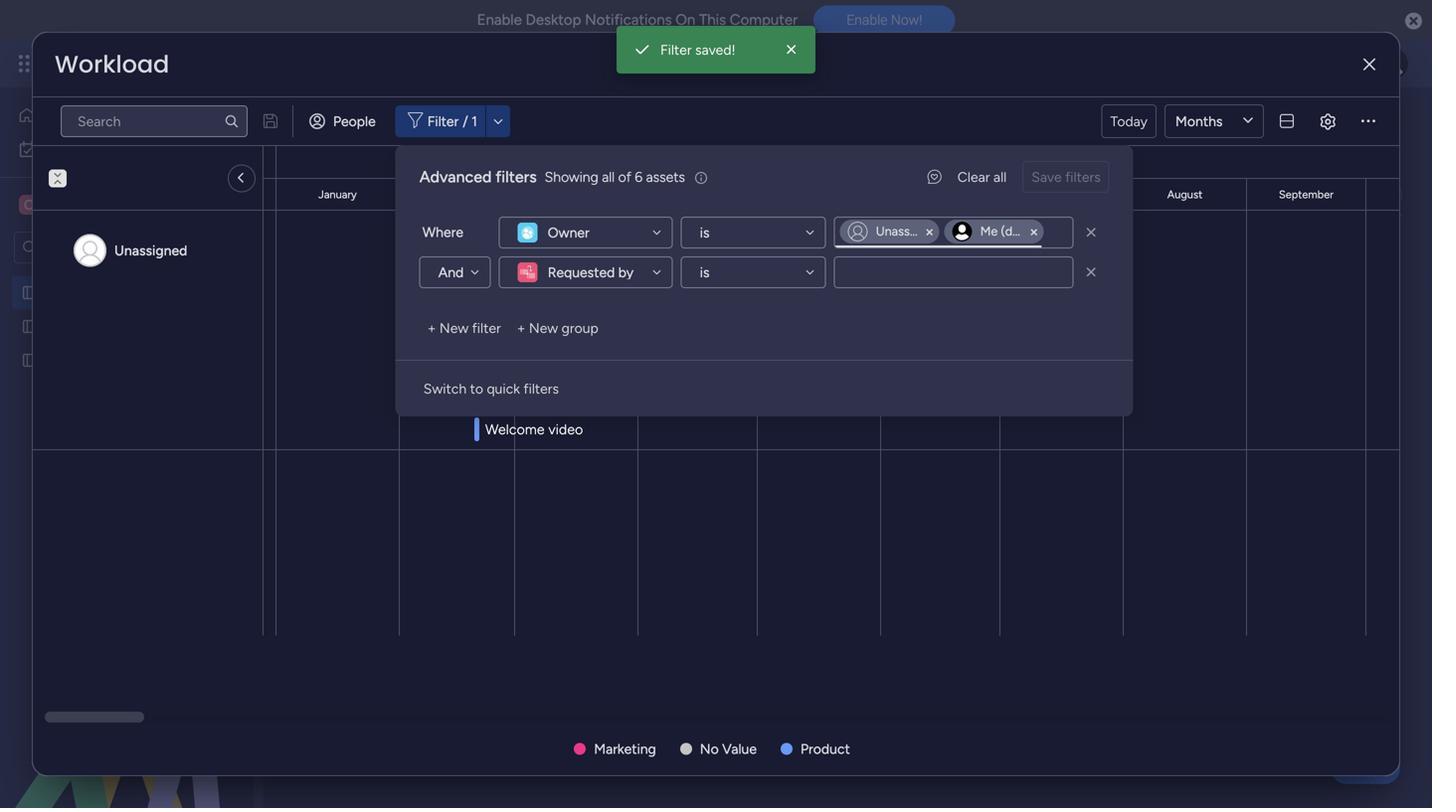 Task type: locate. For each thing, give the bounding box(es) containing it.
work right the my
[[68, 141, 99, 158]]

0 horizontal spatial /
[[463, 113, 468, 130]]

0 vertical spatial of
[[500, 151, 513, 168]]

of right package
[[500, 151, 513, 168]]

+ new filter
[[427, 320, 501, 337]]

work
[[161, 52, 196, 75], [68, 141, 99, 158]]

1 × from the left
[[925, 222, 935, 241]]

switch to quick filters button
[[415, 373, 567, 405]]

filter
[[660, 41, 692, 58], [427, 113, 459, 130], [771, 239, 802, 256]]

more
[[845, 150, 877, 167]]

0 horizontal spatial 1
[[472, 113, 477, 130]]

0 horizontal spatial unassigned
[[114, 242, 187, 259]]

new
[[440, 320, 469, 337], [529, 320, 558, 337]]

+ new group
[[517, 320, 599, 337]]

management
[[201, 52, 309, 75], [502, 103, 720, 147]]

0 vertical spatial management
[[201, 52, 309, 75]]

is down person
[[700, 264, 710, 281]]

collaborative
[[560, 186, 643, 203]]

group
[[562, 320, 599, 337]]

of inside learn more about this package of templates here: https://youtu.be/9x6_kyyrn_e see more
[[500, 151, 513, 168]]

enable
[[477, 11, 522, 29], [847, 12, 888, 28]]

2 all from the left
[[994, 169, 1007, 185]]

here:
[[582, 151, 613, 168]]

my work link
[[12, 133, 242, 165]]

0 horizontal spatial ×
[[925, 222, 935, 241]]

2 horizontal spatial /
[[1339, 117, 1344, 134]]

0 horizontal spatial of
[[500, 151, 513, 168]]

no
[[700, 741, 719, 758]]

remove sort image
[[1082, 263, 1102, 282]]

/ left 2
[[1328, 186, 1333, 203]]

/ for invite
[[1339, 117, 1344, 134]]

0 horizontal spatial management
[[201, 52, 309, 75]]

add widget button
[[425, 232, 543, 264]]

arrow down image
[[809, 236, 833, 260]]

assets up "search in workspace" field
[[111, 195, 157, 214]]

0 vertical spatial assets
[[646, 169, 685, 185]]

no value
[[700, 741, 757, 758]]

new left filter at the left of page
[[440, 320, 469, 337]]

1 horizontal spatial new
[[529, 320, 558, 337]]

option
[[0, 275, 254, 279]]

angle down image
[[392, 240, 402, 255]]

is
[[700, 224, 710, 241], [700, 264, 710, 281]]

0 vertical spatial public board image
[[21, 283, 40, 302]]

× for unassigned
[[925, 222, 935, 241]]

automate
[[1262, 186, 1325, 203]]

new left group
[[529, 320, 558, 337]]

0 vertical spatial work
[[161, 52, 196, 75]]

1 horizontal spatial /
[[1328, 186, 1333, 203]]

1 horizontal spatial enable
[[847, 12, 888, 28]]

1 inside "button"
[[1348, 117, 1354, 134]]

0 horizontal spatial +
[[427, 320, 436, 337]]

enable left desktop
[[477, 11, 522, 29]]

2 vertical spatial filter
[[771, 239, 802, 256]]

enable inside button
[[847, 12, 888, 28]]

v2 search image
[[562, 237, 576, 259]]

filter down on
[[660, 41, 692, 58]]

invite / 1 button
[[1264, 109, 1363, 141]]

is for requested by
[[700, 264, 710, 281]]

of
[[500, 151, 513, 168], [618, 169, 631, 185]]

2 new from the left
[[529, 320, 558, 337]]

1 horizontal spatial 1
[[626, 271, 631, 285]]

management up the here:
[[502, 103, 720, 147]]

months
[[1176, 113, 1223, 130]]

1 horizontal spatial filter
[[660, 41, 692, 58]]

marketing
[[594, 741, 656, 758]]

0 horizontal spatial assets
[[111, 195, 157, 214]]

add widget
[[461, 239, 534, 256]]

filter for saved!
[[660, 41, 692, 58]]

0 vertical spatial is
[[700, 224, 710, 241]]

× left john smith icon at the right
[[925, 222, 935, 241]]

digital
[[302, 103, 402, 147]]

/ right invite
[[1339, 117, 1344, 134]]

1 vertical spatial is
[[700, 264, 710, 281]]

0 horizontal spatial new
[[440, 320, 469, 337]]

about
[[378, 151, 414, 168]]

https://youtu.be/9x6_kyyrn_e
[[617, 151, 808, 168]]

None search field
[[61, 105, 248, 137]]

0 horizontal spatial filter
[[427, 113, 459, 130]]

1 down search field
[[626, 271, 631, 285]]

main table
[[332, 186, 398, 203]]

1 vertical spatial assets
[[111, 195, 157, 214]]

creative assets
[[46, 195, 157, 214]]

2 + from the left
[[517, 320, 526, 337]]

+ right filter at the left of page
[[517, 320, 526, 337]]

/ inside "button"
[[1339, 117, 1344, 134]]

of inside advanced filters showing all of 6 assets
[[618, 169, 631, 185]]

1 horizontal spatial work
[[161, 52, 196, 75]]

1 new from the left
[[440, 320, 469, 337]]

enable left the now!
[[847, 12, 888, 28]]

workspace selection element
[[19, 193, 160, 217]]

activity
[[1170, 117, 1218, 134]]

1 vertical spatial management
[[502, 103, 720, 147]]

collaborative whiteboard
[[560, 186, 720, 203]]

assets up whiteboard
[[646, 169, 685, 185]]

1 + from the left
[[427, 320, 436, 337]]

0 horizontal spatial work
[[68, 141, 99, 158]]

now!
[[891, 12, 922, 28]]

enable now! button
[[814, 5, 955, 35]]

select product image
[[18, 54, 38, 74]]

(dam)
[[728, 103, 830, 147]]

filter inside alert
[[660, 41, 692, 58]]

dapulse close image
[[1405, 11, 1422, 32]]

2 horizontal spatial filter
[[771, 239, 802, 256]]

(dynamic)
[[1001, 224, 1057, 239]]

is down april
[[700, 224, 710, 241]]

0 horizontal spatial enable
[[477, 11, 522, 29]]

1 horizontal spatial all
[[994, 169, 1007, 185]]

management up the search image
[[201, 52, 309, 75]]

+ new group button
[[509, 312, 606, 344]]

/ for automate
[[1328, 186, 1333, 203]]

2 is from the top
[[700, 264, 710, 281]]

desktop
[[526, 11, 581, 29]]

1 enable from the left
[[477, 11, 522, 29]]

1 left more dots image
[[1348, 117, 1354, 134]]

filter for /
[[427, 113, 459, 130]]

add
[[461, 239, 487, 256]]

filters inside button
[[524, 380, 559, 397]]

of left 6
[[618, 169, 631, 185]]

2 × from the left
[[1029, 222, 1039, 241]]

list box
[[0, 272, 254, 646]]

july
[[1052, 188, 1072, 201]]

unassigned down add view icon
[[876, 224, 941, 239]]

management for asset
[[502, 103, 720, 147]]

Workload field
[[50, 48, 174, 81]]

1 vertical spatial unassigned
[[114, 242, 187, 259]]

clear
[[958, 169, 990, 185]]

filters right quick
[[524, 380, 559, 397]]

work for monday
[[161, 52, 196, 75]]

work inside option
[[68, 141, 99, 158]]

filters left showing
[[496, 168, 537, 186]]

1 horizontal spatial of
[[618, 169, 631, 185]]

by
[[618, 264, 634, 281]]

0 horizontal spatial all
[[602, 169, 615, 185]]

1 for invite / 1
[[1348, 117, 1354, 134]]

2
[[1337, 186, 1345, 203]]

2 horizontal spatial 1
[[1348, 117, 1354, 134]]

my
[[46, 141, 65, 158]]

× for me (dynamic)
[[1029, 222, 1039, 241]]

public board image
[[21, 283, 40, 302], [21, 317, 40, 336]]

1 horizontal spatial ×
[[1029, 222, 1039, 241]]

invite / 1
[[1301, 117, 1354, 134]]

1 horizontal spatial assets
[[646, 169, 685, 185]]

all right clear on the right
[[994, 169, 1007, 185]]

1 all from the left
[[602, 169, 615, 185]]

home link
[[12, 99, 242, 131]]

1 horizontal spatial unassigned
[[876, 224, 941, 239]]

management for work
[[201, 52, 309, 75]]

/ left arrow down icon
[[463, 113, 468, 130]]

Filter dashboard by text search field
[[61, 105, 248, 137]]

public board image
[[21, 351, 40, 370]]

lottie animation element
[[0, 608, 254, 809]]

all up collaborative
[[602, 169, 615, 185]]

on
[[676, 11, 695, 29]]

1 is from the top
[[700, 224, 710, 241]]

search image
[[224, 113, 240, 129]]

advanced
[[419, 168, 492, 186]]

1 vertical spatial of
[[618, 169, 631, 185]]

work right monday
[[161, 52, 196, 75]]

+ left filter at the left of page
[[427, 320, 436, 337]]

1 left arrow down icon
[[472, 113, 477, 130]]

people button
[[301, 105, 388, 137]]

filters
[[496, 168, 537, 186], [524, 380, 559, 397]]

main table button
[[301, 179, 413, 211]]

1 horizontal spatial management
[[502, 103, 720, 147]]

1 vertical spatial filter
[[427, 113, 459, 130]]

0 vertical spatial filter
[[660, 41, 692, 58]]

saved!
[[695, 41, 736, 58]]

1 horizontal spatial +
[[517, 320, 526, 337]]

unassigned down creative assets
[[114, 242, 187, 259]]

+ for + new group
[[517, 320, 526, 337]]

+ for + new filter
[[427, 320, 436, 337]]

1 public board image from the top
[[21, 283, 40, 302]]

asset
[[409, 103, 494, 147]]

arrow down image
[[486, 109, 510, 133]]

filter left arrow down image
[[771, 239, 802, 256]]

+
[[427, 320, 436, 337], [517, 320, 526, 337]]

workload
[[55, 48, 169, 81]]

2 enable from the left
[[847, 12, 888, 28]]

add view image
[[927, 188, 935, 202]]

new for filter
[[440, 320, 469, 337]]

filter up this
[[427, 113, 459, 130]]

1 vertical spatial public board image
[[21, 317, 40, 336]]

more dots image
[[1362, 114, 1376, 129]]

× right me at the top of the page
[[1029, 222, 1039, 241]]

1 vertical spatial filters
[[524, 380, 559, 397]]

and
[[438, 264, 464, 281]]

1
[[472, 113, 477, 130], [1348, 117, 1354, 134], [626, 271, 631, 285]]

digital asset management (dam)
[[302, 103, 830, 147]]

1 vertical spatial work
[[68, 141, 99, 158]]



Task type: vqa. For each thing, say whether or not it's contained in the screenshot.
add new group
no



Task type: describe. For each thing, give the bounding box(es) containing it.
invite
[[1301, 117, 1336, 134]]

filter
[[472, 320, 501, 337]]

enable now!
[[847, 12, 922, 28]]

table
[[365, 186, 398, 203]]

is for owner
[[700, 224, 710, 241]]

this
[[418, 151, 440, 168]]

main
[[332, 186, 362, 203]]

new for group
[[529, 320, 558, 337]]

enable for enable now!
[[847, 12, 888, 28]]

showing
[[545, 169, 598, 185]]

switch
[[423, 380, 467, 397]]

my work option
[[12, 133, 242, 165]]

product
[[801, 741, 850, 758]]

work for my
[[68, 141, 99, 158]]

enable for enable desktop notifications on this computer
[[477, 11, 522, 29]]

4
[[500, 271, 507, 285]]

activity button
[[1162, 109, 1256, 141]]

templates
[[516, 151, 579, 168]]

today button
[[1101, 104, 1157, 138]]

monday
[[89, 52, 157, 75]]

filter saved! alert
[[617, 26, 816, 74]]

this
[[699, 11, 726, 29]]

see
[[818, 150, 842, 167]]

filter inside popup button
[[771, 239, 802, 256]]

monday work management
[[89, 52, 309, 75]]

0 vertical spatial unassigned
[[876, 224, 941, 239]]

filter saved!
[[660, 41, 736, 58]]

automate / 2
[[1262, 186, 1345, 203]]

package
[[444, 151, 496, 168]]

august
[[1167, 188, 1203, 201]]

learn more about this package of templates here: https://youtu.be/9x6_kyyrn_e see more
[[304, 150, 877, 168]]

whiteboard
[[646, 186, 720, 203]]

Search in workspace field
[[42, 236, 166, 259]]

assets inside advanced filters showing all of 6 assets
[[646, 169, 685, 185]]

quick
[[487, 380, 520, 397]]

where
[[422, 224, 463, 241]]

6
[[635, 169, 643, 185]]

angle right image
[[240, 170, 244, 187]]

Digital asset management (DAM) field
[[297, 103, 834, 147]]

filter button
[[739, 232, 833, 264]]

help
[[1348, 758, 1383, 778]]

workspace image
[[19, 194, 39, 216]]

april
[[686, 188, 709, 201]]

collaborative whiteboard button
[[539, 179, 720, 211]]

all inside button
[[994, 169, 1007, 185]]

notifications
[[585, 11, 672, 29]]

home option
[[12, 99, 242, 131]]

0 vertical spatial filters
[[496, 168, 537, 186]]

assets inside workspace selection "element"
[[111, 195, 157, 214]]

january
[[318, 188, 357, 201]]

2 public board image from the top
[[21, 317, 40, 336]]

home
[[44, 107, 82, 124]]

june
[[928, 188, 952, 201]]

all inside advanced filters showing all of 6 assets
[[602, 169, 615, 185]]

me
[[980, 224, 998, 239]]

clear all button
[[950, 161, 1015, 193]]

requested by
[[548, 264, 634, 281]]

close image
[[782, 40, 802, 60]]

learn
[[304, 151, 339, 168]]

widget
[[490, 239, 534, 256]]

filter / 1
[[427, 113, 477, 130]]

computer
[[730, 11, 798, 29]]

help button
[[1331, 752, 1400, 785]]

+ new filter button
[[419, 312, 509, 344]]

john smith image
[[1376, 48, 1408, 80]]

v2 collapse down image
[[49, 163, 67, 176]]

enable desktop notifications on this computer
[[477, 11, 798, 29]]

my work
[[46, 141, 99, 158]]

person
[[679, 239, 721, 256]]

me (dynamic)
[[980, 224, 1057, 239]]

more
[[342, 151, 374, 168]]

to
[[470, 380, 483, 397]]

2024
[[987, 154, 1021, 171]]

person button
[[647, 232, 733, 264]]

december
[[189, 188, 240, 201]]

value
[[722, 741, 757, 758]]

/ for filter
[[463, 113, 468, 130]]

today
[[1110, 113, 1148, 130]]

lottie animation image
[[0, 608, 254, 809]]

v2 split view image
[[1280, 114, 1294, 129]]

november
[[67, 188, 119, 201]]

v2 user feedback image
[[928, 167, 942, 187]]

john smith image
[[953, 222, 972, 242]]

integrate
[[1060, 186, 1117, 203]]

people
[[333, 113, 376, 130]]

owner
[[548, 224, 590, 241]]

requested
[[548, 264, 615, 281]]

switch to quick filters
[[423, 380, 559, 397]]

clear all
[[958, 169, 1007, 185]]

remove sort image
[[1082, 223, 1102, 243]]

v2 collapse up image
[[49, 177, 67, 189]]

c
[[24, 196, 34, 213]]

creative
[[46, 195, 108, 214]]

Search field
[[576, 234, 636, 262]]

september
[[1279, 188, 1334, 201]]

1 for filter / 1
[[472, 113, 477, 130]]

dapulse x slim image
[[1364, 57, 1376, 72]]



